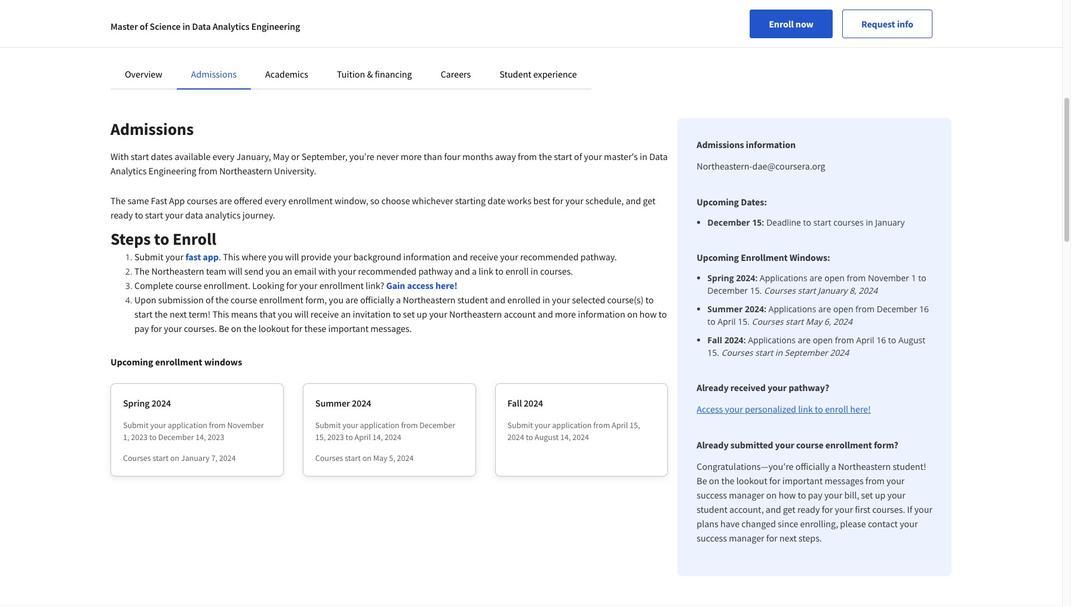 Task type: locate. For each thing, give the bounding box(es) containing it.
will up these
[[295, 308, 309, 320]]

1 vertical spatial summer
[[315, 397, 350, 409]]

2 horizontal spatial 2023
[[327, 432, 344, 443]]

14, for fall 2024
[[560, 432, 571, 443]]

student up plans
[[697, 504, 728, 516]]

submit for submit your application from december 15, 2023 to april 14, 2024
[[315, 420, 341, 431]]

2 vertical spatial courses.
[[872, 504, 905, 516]]

application inside submit your application from december 15, 2023 to april 14, 2024
[[360, 420, 400, 431]]

2023 for spring
[[131, 432, 148, 443]]

1 vertical spatial student
[[697, 504, 728, 516]]

starting
[[455, 195, 486, 207]]

applications for in
[[748, 335, 796, 346]]

2 vertical spatial a
[[832, 461, 836, 473]]

2024: down summer 2024:
[[725, 335, 746, 346]]

more left than
[[401, 151, 422, 163]]

1 vertical spatial courses
[[834, 217, 864, 228]]

1 vertical spatial information
[[403, 251, 451, 263]]

journey.
[[243, 209, 275, 221]]

will
[[285, 251, 299, 263], [228, 265, 243, 277], [295, 308, 309, 320]]

14, inside submit your application from december 15, 2023 to april 14, 2024
[[373, 432, 383, 443]]

your inside submit your application from november 1, 2023 to december 14, 2023
[[150, 420, 166, 431]]

already received your pathway?
[[697, 382, 829, 394]]

the down 'means'
[[243, 323, 257, 335]]

course up 'means'
[[231, 294, 257, 306]]

student
[[457, 294, 488, 306], [697, 504, 728, 516]]

steps.
[[799, 532, 822, 544]]

list item up windows:
[[708, 216, 933, 229]]

list item
[[708, 216, 933, 229], [708, 272, 933, 297], [708, 303, 933, 328], [708, 334, 933, 359]]

student inside "congratulations—you're officially a northeastern student! be on the lookout for important messages from your success manager on how to pay your bill, set up your student account, and get ready for your first courses. if your plans have changed since enrolling, please contact your success manager for next steps."
[[697, 504, 728, 516]]

courses. inside this means that you will receive an invitation to set up your northeastern account and more information on how to pay for your courses. be on the lookout for these important messages.
[[184, 323, 217, 335]]

receive down date
[[470, 251, 498, 263]]

northeastern inside submit your fast app . this where you will provide your background information and receive your recommended pathway. the northeastern team will send you an email with your recommended pathway and a link to enroll in courses. complete course enrollment. looking for your enrollment link? gain access here!
[[151, 265, 204, 277]]

submit inside submit your application from april 15, 2024 to august 14, 2024
[[508, 420, 533, 431]]

15, inside submit your application from december 15, 2023 to april 14, 2024
[[315, 432, 326, 443]]

are up 'september'
[[798, 335, 811, 346]]

how inside "congratulations—you're officially a northeastern student! be on the lookout for important messages from your success manager on how to pay your bill, set up your student account, and get ready for your first courses. if your plans have changed since enrolling, please contact your success manager for next steps."
[[779, 489, 796, 501]]

0 vertical spatial spring
[[708, 272, 734, 284]]

away
[[495, 151, 516, 163]]

are for fall 2024:
[[798, 335, 811, 346]]

0 vertical spatial november
[[868, 272, 909, 284]]

success down plans
[[697, 532, 727, 544]]

1 vertical spatial of
[[574, 151, 582, 163]]

than
[[424, 151, 442, 163]]

from
[[518, 151, 537, 163], [198, 165, 217, 177], [847, 272, 866, 284], [856, 304, 875, 315], [835, 335, 854, 346], [209, 420, 226, 431], [401, 420, 418, 431], [593, 420, 610, 431], [866, 475, 885, 487]]

an left invitation
[[341, 308, 351, 320]]

enrollment down with
[[319, 280, 364, 292]]

enroll down pathway?
[[825, 403, 848, 415]]

northeastern inside "congratulations—you're officially a northeastern student! be on the lookout for important messages from your success manager on how to pay your bill, set up your student account, and get ready for your first courses. if your plans have changed since enrolling, please contact your success manager for next steps."
[[838, 461, 891, 473]]

0 horizontal spatial may
[[273, 151, 289, 163]]

enroll
[[769, 18, 794, 30], [173, 228, 216, 250]]

choose
[[381, 195, 410, 207]]

are up invitation
[[346, 294, 358, 306]]

2 vertical spatial 15.
[[708, 347, 719, 359]]

date
[[488, 195, 506, 207]]

northeastern down the fast
[[151, 265, 204, 277]]

this right term!
[[212, 308, 229, 320]]

next down since
[[780, 532, 797, 544]]

messages
[[825, 475, 864, 487]]

1 horizontal spatial analytics
[[213, 20, 250, 32]]

spring 2024
[[123, 397, 171, 409]]

get inside "congratulations—you're officially a northeastern student! be on the lookout for important messages from your success manager on how to pay your bill, set up your student account, and get ready for your first courses. if your plans have changed since enrolling, please contact your success manager for next steps."
[[783, 504, 796, 516]]

northeastern
[[219, 165, 272, 177], [151, 265, 204, 277], [403, 294, 456, 306], [449, 308, 502, 320], [838, 461, 891, 473]]

submit your application from april 15, 2024 to august 14, 2024
[[508, 420, 640, 443]]

courses down enrollment
[[764, 285, 796, 296]]

are inside the applications are open from december 16 to april 15.
[[819, 304, 831, 315]]

fall inside list item
[[708, 335, 722, 346]]

recommended left "pathway."
[[520, 251, 579, 263]]

recommended
[[520, 251, 579, 263], [358, 265, 417, 277]]

whichever
[[412, 195, 453, 207]]

for
[[552, 195, 564, 207], [286, 280, 297, 292], [151, 323, 162, 335], [291, 323, 303, 335], [769, 475, 781, 487], [822, 504, 833, 516], [767, 532, 778, 544]]

applications
[[760, 272, 808, 284], [769, 304, 816, 315], [748, 335, 796, 346]]

gain access here! link
[[386, 280, 458, 292]]

will up enrollment.
[[228, 265, 243, 277]]

1 14, from the left
[[196, 432, 206, 443]]

0 horizontal spatial recommended
[[358, 265, 417, 277]]

this
[[223, 251, 240, 263], [212, 308, 229, 320]]

important down invitation
[[328, 323, 369, 335]]

of up term!
[[206, 294, 214, 306]]

0 horizontal spatial the
[[111, 195, 126, 207]]

ready up enrolling,
[[798, 504, 820, 516]]

0 vertical spatial information
[[746, 139, 796, 151]]

how inside this means that you will receive an invitation to set up your northeastern account and more information on how to pay for your courses. be on the lookout for these important messages.
[[640, 308, 657, 320]]

link right pathway on the top left
[[479, 265, 493, 277]]

information down selected
[[578, 308, 625, 320]]

april inside submit your application from april 15, 2024 to august 14, 2024
[[612, 420, 628, 431]]

2 horizontal spatial may
[[806, 316, 822, 327]]

analytics
[[205, 209, 241, 221]]

0 horizontal spatial pay
[[134, 323, 149, 335]]

summer
[[708, 304, 743, 315], [315, 397, 350, 409]]

upcoming for upcoming enrollment windows
[[111, 356, 153, 368]]

0 horizontal spatial 14,
[[196, 432, 206, 443]]

you inside upon submission of the course enrollment form, you are officially a northeastern student and enrolled in your selected course(s) to start the next term!
[[329, 294, 344, 306]]

1 vertical spatial how
[[779, 489, 796, 501]]

0 horizontal spatial courses.
[[184, 323, 217, 335]]

0 vertical spatial course
[[175, 280, 202, 292]]

2 14, from the left
[[373, 432, 383, 443]]

2 horizontal spatial 15.
[[750, 285, 762, 296]]

1 vertical spatial ready
[[798, 504, 820, 516]]

fall 2024
[[508, 397, 543, 409]]

submit inside submit your fast app . this where you will provide your background information and receive your recommended pathway. the northeastern team will send you an email with your recommended pathway and a link to enroll in courses. complete course enrollment. looking for your enrollment link? gain access here!
[[134, 251, 164, 263]]

submission
[[158, 294, 204, 306]]

information up pathway on the top left
[[403, 251, 451, 263]]

academics
[[265, 68, 308, 80]]

up right bill, on the bottom right of page
[[875, 489, 886, 501]]

april inside applications are open from april 16 to august 15.
[[856, 335, 874, 346]]

every up journey.
[[265, 195, 287, 207]]

1 vertical spatial set
[[861, 489, 873, 501]]

1 vertical spatial next
[[780, 532, 797, 544]]

set inside "congratulations—you're officially a northeastern student! be on the lookout for important messages from your success manager on how to pay your bill, set up your student account, and get ready for your first courses. if your plans have changed since enrolling, please contact your success manager for next steps."
[[861, 489, 873, 501]]

courses down summer 2024
[[315, 453, 343, 464]]

fall for fall 2024:
[[708, 335, 722, 346]]

1 vertical spatial courses.
[[184, 323, 217, 335]]

2 2023 from the left
[[208, 432, 224, 443]]

officially inside upon submission of the course enrollment form, you are officially a northeastern student and enrolled in your selected course(s) to start the next term!
[[360, 294, 394, 306]]

&
[[367, 68, 373, 80]]

2 already from the top
[[697, 439, 729, 451]]

1 vertical spatial the
[[134, 265, 150, 277]]

engineering down dates
[[149, 165, 196, 177]]

1 vertical spatial a
[[396, 294, 401, 306]]

receive inside submit your fast app . this where you will provide your background information and receive your recommended pathway. the northeastern team will send you an email with your recommended pathway and a link to enroll in courses. complete course enrollment. looking for your enrollment link? gain access here!
[[470, 251, 498, 263]]

1 already from the top
[[697, 382, 729, 394]]

1 horizontal spatial student
[[697, 504, 728, 516]]

0 horizontal spatial fall
[[508, 397, 522, 409]]

list item containing summer 2024:
[[708, 303, 933, 328]]

2 application from the left
[[360, 420, 400, 431]]

applications down enrollment
[[760, 272, 808, 284]]

pay
[[134, 323, 149, 335], [808, 489, 823, 501]]

from for applications are open from april 16 to august 15.
[[835, 335, 854, 346]]

info
[[897, 18, 914, 30]]

from inside submit your application from december 15, 2023 to april 14, 2024
[[401, 420, 418, 431]]

received
[[731, 382, 766, 394]]

so
[[370, 195, 380, 207]]

2 vertical spatial applications
[[748, 335, 796, 346]]

november inside submit your application from november 1, 2023 to december 14, 2023
[[227, 420, 264, 431]]

start up the courses start in september 2024 at the right bottom of the page
[[786, 316, 804, 327]]

provide
[[301, 251, 332, 263]]

application inside submit your application from april 15, 2024 to august 14, 2024
[[552, 420, 592, 431]]

up inside this means that you will receive an invitation to set up your northeastern account and more information on how to pay for your courses. be on the lookout for these important messages.
[[417, 308, 427, 320]]

form,
[[305, 294, 327, 306]]

lookout down congratulations—you're
[[737, 475, 768, 487]]

and left enrolled
[[490, 294, 505, 306]]

2 list item from the top
[[708, 272, 933, 297]]

3 2023 from the left
[[327, 432, 344, 443]]

1 vertical spatial data
[[649, 151, 668, 163]]

1 horizontal spatial spring
[[708, 272, 734, 284]]

success
[[697, 489, 727, 501], [697, 532, 727, 544]]

1 horizontal spatial up
[[875, 489, 886, 501]]

are for summer 2024:
[[819, 304, 831, 315]]

request
[[862, 18, 895, 30]]

be inside "congratulations—you're officially a northeastern student! be on the lookout for important messages from your success manager on how to pay your bill, set up your student account, and get ready for your first courses. if your plans have changed since enrolling, please contact your success manager for next steps."
[[697, 475, 707, 487]]

admissions down the master of science in data analytics engineering
[[191, 68, 237, 80]]

means
[[231, 308, 258, 320]]

ready down 'same'
[[111, 209, 133, 221]]

spring for spring 2024:
[[708, 272, 734, 284]]

2 vertical spatial open
[[813, 335, 833, 346]]

4 list item from the top
[[708, 334, 933, 359]]

data
[[192, 20, 211, 32], [649, 151, 668, 163]]

courses. inside "congratulations—you're officially a northeastern student! be on the lookout for important messages from your success manager on how to pay your bill, set up your student account, and get ready for your first courses. if your plans have changed since enrolling, please contact your success manager for next steps."
[[872, 504, 905, 516]]

list
[[702, 272, 933, 359]]

1 vertical spatial here!
[[850, 403, 871, 415]]

1 vertical spatial open
[[834, 304, 854, 315]]

2023 up "7,"
[[208, 432, 224, 443]]

0 vertical spatial this
[[223, 251, 240, 263]]

in inside upon submission of the course enrollment form, you are officially a northeastern student and enrolled in your selected course(s) to start the next term!
[[543, 294, 550, 306]]

0 vertical spatial fall
[[708, 335, 722, 346]]

1 vertical spatial enroll
[[825, 403, 848, 415]]

link
[[479, 265, 493, 277], [798, 403, 813, 415]]

1 vertical spatial more
[[555, 308, 576, 320]]

16
[[920, 304, 929, 315], [877, 335, 886, 346]]

submit for submit your fast app . this where you will provide your background information and receive your recommended pathway. the northeastern team will send you an email with your recommended pathway and a link to enroll in courses. complete course enrollment. looking for your enrollment link? gain access here!
[[134, 251, 164, 263]]

2024
[[859, 285, 878, 296], [833, 316, 853, 327], [830, 347, 849, 359], [152, 397, 171, 409], [352, 397, 371, 409], [524, 397, 543, 409], [385, 432, 401, 443], [508, 432, 524, 443], [573, 432, 589, 443], [219, 453, 236, 464], [397, 453, 414, 464]]

list item containing december 15:
[[708, 216, 933, 229]]

may inside "with start dates available every january, may or september, you're never more than four months away from the start of your master's in data analytics engineering from northeastern university."
[[273, 151, 289, 163]]

15. inside applications are open from april 16 to august 15.
[[708, 347, 719, 359]]

personalized
[[745, 403, 796, 415]]

0 vertical spatial august
[[899, 335, 926, 346]]

application for spring 2024
[[168, 420, 207, 431]]

0 vertical spatial 2024:
[[736, 272, 758, 284]]

1 horizontal spatial link
[[798, 403, 813, 415]]

1 horizontal spatial enroll
[[825, 403, 848, 415]]

enroll up the fast
[[173, 228, 216, 250]]

0 horizontal spatial receive
[[311, 308, 339, 320]]

get up since
[[783, 504, 796, 516]]

important inside this means that you will receive an invitation to set up your northeastern account and more information on how to pay for your courses. be on the lookout for these important messages.
[[328, 323, 369, 335]]

and inside this means that you will receive an invitation to set up your northeastern account and more information on how to pay for your courses. be on the lookout for these important messages.
[[538, 308, 553, 320]]

from for submit your application from december 15, 2023 to april 14, 2024
[[401, 420, 418, 431]]

open inside applications are open from november 1 to december 15.
[[825, 272, 845, 284]]

1 list item from the top
[[708, 216, 933, 229]]

start inside the same fast app courses are offered every enrollment window, so choose whichever starting date works best for your schedule, and get ready to start your data analytics journey.
[[145, 209, 163, 221]]

from inside applications are open from april 16 to august 15.
[[835, 335, 854, 346]]

link down pathway?
[[798, 403, 813, 415]]

data inside "with start dates available every january, may or september, you're never more than four months away from the start of your master's in data analytics engineering from northeastern university."
[[649, 151, 668, 163]]

courses
[[764, 285, 796, 296], [752, 316, 784, 327], [722, 347, 753, 359], [123, 453, 151, 464], [315, 453, 343, 464]]

upcoming for upcoming dates:
[[697, 196, 739, 208]]

may left the 5,
[[373, 453, 387, 464]]

are inside upon submission of the course enrollment form, you are officially a northeastern student and enrolled in your selected course(s) to start the next term!
[[346, 294, 358, 306]]

list item down windows:
[[708, 272, 933, 297]]

deadline
[[767, 217, 801, 228]]

northeastern up messages
[[838, 461, 891, 473]]

courses down summer 2024:
[[752, 316, 784, 327]]

background
[[354, 251, 401, 263]]

2023 inside submit your application from december 15, 2023 to april 14, 2024
[[327, 432, 344, 443]]

0 horizontal spatial student
[[457, 294, 488, 306]]

admissions
[[191, 68, 237, 80], [111, 118, 194, 140], [697, 139, 744, 151]]

0 horizontal spatial up
[[417, 308, 427, 320]]

here! inside submit your fast app . this where you will provide your background information and receive your recommended pathway. the northeastern team will send you an email with your recommended pathway and a link to enroll in courses. complete course enrollment. looking for your enrollment link? gain access here!
[[436, 280, 458, 292]]

this inside submit your fast app . this where you will provide your background information and receive your recommended pathway. the northeastern team will send you an email with your recommended pathway and a link to enroll in courses. complete course enrollment. looking for your enrollment link? gain access here!
[[223, 251, 240, 263]]

lookout inside this means that you will receive an invitation to set up your northeastern account and more information on how to pay for your courses. be on the lookout for these important messages.
[[258, 323, 289, 335]]

careers link
[[441, 68, 471, 80]]

0 vertical spatial every
[[213, 151, 235, 163]]

1 horizontal spatial courses.
[[540, 265, 573, 277]]

the inside the same fast app courses are offered every enrollment window, so choose whichever starting date works best for your schedule, and get ready to start your data analytics journey.
[[111, 195, 126, 207]]

courses down 1,
[[123, 453, 151, 464]]

the
[[111, 195, 126, 207], [134, 265, 150, 277]]

1,
[[123, 432, 129, 443]]

and right pathway on the top left
[[455, 265, 470, 277]]

ready inside the same fast app courses are offered every enrollment window, so choose whichever starting date works best for your schedule, and get ready to start your data analytics journey.
[[111, 209, 133, 221]]

1 horizontal spatial course
[[231, 294, 257, 306]]

in
[[182, 20, 190, 32], [640, 151, 648, 163], [866, 217, 873, 228], [531, 265, 538, 277], [543, 294, 550, 306], [775, 347, 783, 359]]

2 horizontal spatial information
[[746, 139, 796, 151]]

link inside submit your fast app . this where you will provide your background information and receive your recommended pathway. the northeastern team will send you an email with your recommended pathway and a link to enroll in courses. complete course enrollment. looking for your enrollment link? gain access here!
[[479, 265, 493, 277]]

from inside submit your application from april 15, 2024 to august 14, 2024
[[593, 420, 610, 431]]

courses. up contact
[[872, 504, 905, 516]]

1 vertical spatial course
[[231, 294, 257, 306]]

submit for submit your application from november 1, 2023 to december 14, 2023
[[123, 420, 149, 431]]

upcoming up spring 2024
[[111, 356, 153, 368]]

0 vertical spatial next
[[170, 308, 187, 320]]

admissions information
[[697, 139, 796, 151]]

fast
[[185, 251, 201, 263]]

3 application from the left
[[552, 420, 592, 431]]

submit inside submit your application from december 15, 2023 to april 14, 2024
[[315, 420, 341, 431]]

1 vertical spatial success
[[697, 532, 727, 544]]

3 14, from the left
[[560, 432, 571, 443]]

receive down form,
[[311, 308, 339, 320]]

same
[[128, 195, 149, 207]]

enrollment inside the same fast app courses are offered every enrollment window, so choose whichever starting date works best for your schedule, and get ready to start your data analytics journey.
[[288, 195, 333, 207]]

1 vertical spatial analytics
[[111, 165, 147, 177]]

courses. down term!
[[184, 323, 217, 335]]

2024:
[[736, 272, 758, 284], [745, 304, 767, 315], [725, 335, 746, 346]]

14, inside submit your application from april 15, 2024 to august 14, 2024
[[560, 432, 571, 443]]

messages.
[[371, 323, 412, 335]]

0 horizontal spatial every
[[213, 151, 235, 163]]

0 vertical spatial courses.
[[540, 265, 573, 277]]

data right science
[[192, 20, 211, 32]]

15. inside applications are open from november 1 to december 15.
[[750, 285, 762, 296]]

these
[[304, 323, 326, 335]]

master
[[111, 20, 138, 32]]

courses inside the same fast app courses are offered every enrollment window, so choose whichever starting date works best for your schedule, and get ready to start your data analytics journey.
[[187, 195, 217, 207]]

more down selected
[[555, 308, 576, 320]]

summer for summer 2024
[[315, 397, 350, 409]]

1 success from the top
[[697, 489, 727, 501]]

works
[[507, 195, 532, 207]]

1 vertical spatial up
[[875, 489, 886, 501]]

0 horizontal spatial january
[[181, 453, 210, 464]]

enrollment down looking
[[259, 294, 304, 306]]

analytics
[[213, 20, 250, 32], [111, 165, 147, 177]]

8,
[[850, 285, 857, 296]]

14, for summer 2024
[[373, 432, 383, 443]]

ready inside "congratulations—you're officially a northeastern student! be on the lookout for important messages from your success manager on how to pay your bill, set up your student account, and get ready for your first courses. if your plans have changed since enrolling, please contact your success manager for next steps."
[[798, 504, 820, 516]]

2 horizontal spatial january
[[876, 217, 905, 228]]

of inside "with start dates available every january, may or september, you're never more than four months away from the start of your master's in data analytics engineering from northeastern university."
[[574, 151, 582, 163]]

2 horizontal spatial 14,
[[560, 432, 571, 443]]

august inside applications are open from april 16 to august 15.
[[899, 335, 926, 346]]

2024: for summer 2024:
[[745, 304, 767, 315]]

1 vertical spatial spring
[[123, 397, 150, 409]]

2024: for fall 2024:
[[725, 335, 746, 346]]

you right form,
[[329, 294, 344, 306]]

from for submit your application from november 1, 2023 to december 14, 2023
[[209, 420, 226, 431]]

1 vertical spatial may
[[806, 316, 822, 327]]

1 application from the left
[[168, 420, 207, 431]]

0 horizontal spatial here!
[[436, 280, 458, 292]]

3 list item from the top
[[708, 303, 933, 328]]

are inside applications are open from april 16 to august 15.
[[798, 335, 811, 346]]

analytics down the with at the top left of page
[[111, 165, 147, 177]]

to inside the applications are open from december 16 to april 15.
[[708, 316, 716, 327]]

may left or
[[273, 151, 289, 163]]

congratulations—you're
[[697, 461, 794, 473]]

courses for spring 2024
[[123, 453, 151, 464]]

every left january,
[[213, 151, 235, 163]]

for up enrolling,
[[822, 504, 833, 516]]

1 vertical spatial january
[[818, 285, 848, 296]]

the down enrollment.
[[216, 294, 229, 306]]

1 2023 from the left
[[131, 432, 148, 443]]

changed
[[742, 518, 776, 530]]

are up analytics
[[219, 195, 232, 207]]

1 horizontal spatial an
[[341, 308, 351, 320]]

start down upon
[[134, 308, 153, 320]]

to inside "congratulations—you're officially a northeastern student! be on the lookout for important messages from your success manager on how to pay your bill, set up your student account, and get ready for your first courses. if your plans have changed since enrolling, please contact your success manager for next steps."
[[798, 489, 806, 501]]

pay inside this means that you will receive an invitation to set up your northeastern account and more information on how to pay for your courses. be on the lookout for these important messages.
[[134, 323, 149, 335]]

northeastern down gain access here! link at the top left
[[403, 294, 456, 306]]

1 horizontal spatial 15.
[[738, 316, 750, 327]]

plans
[[697, 518, 719, 530]]

december inside submit your application from november 1, 2023 to december 14, 2023
[[158, 432, 194, 443]]

northeastern left the account
[[449, 308, 502, 320]]

0 horizontal spatial officially
[[360, 294, 394, 306]]

open for september
[[813, 335, 833, 346]]

0 vertical spatial lookout
[[258, 323, 289, 335]]

1 horizontal spatial application
[[360, 420, 400, 431]]

2 vertical spatial may
[[373, 453, 387, 464]]

1 horizontal spatial important
[[783, 475, 823, 487]]

up down gain access here! link at the top left
[[417, 308, 427, 320]]

admissions up northeastern-
[[697, 139, 744, 151]]

2 manager from the top
[[729, 532, 765, 544]]

application inside submit your application from november 1, 2023 to december 14, 2023
[[168, 420, 207, 431]]

1 horizontal spatial 14,
[[373, 432, 383, 443]]

applications inside applications are open from april 16 to august 15.
[[748, 335, 796, 346]]

august
[[899, 335, 926, 346], [535, 432, 559, 443]]

pay inside "congratulations—you're officially a northeastern student! be on the lookout for important messages from your success manager on how to pay your bill, set up your student account, and get ready for your first courses. if your plans have changed since enrolling, please contact your success manager for next steps."
[[808, 489, 823, 501]]

next down submission
[[170, 308, 187, 320]]

how
[[640, 308, 657, 320], [779, 489, 796, 501]]

information up northeastern-dae@coursera.org
[[746, 139, 796, 151]]

list item containing fall 2024:
[[708, 334, 933, 359]]

best
[[533, 195, 551, 207]]

0 horizontal spatial an
[[282, 265, 292, 277]]

a inside "congratulations—you're officially a northeastern student! be on the lookout for important messages from your success manager on how to pay your bill, set up your student account, and get ready for your first courses. if your plans have changed since enrolling, please contact your success manager for next steps."
[[832, 461, 836, 473]]

on left the 5,
[[363, 453, 372, 464]]

and up since
[[766, 504, 781, 516]]

1 vertical spatial august
[[535, 432, 559, 443]]

course
[[175, 280, 202, 292], [231, 294, 257, 306], [796, 439, 824, 451]]

15. down summer 2024:
[[738, 316, 750, 327]]

gain
[[386, 280, 405, 292]]

0 vertical spatial 15.
[[750, 285, 762, 296]]

1 vertical spatial applications
[[769, 304, 816, 315]]

1 vertical spatial receive
[[311, 308, 339, 320]]

november inside applications are open from november 1 to december 15.
[[868, 272, 909, 284]]

april
[[718, 316, 736, 327], [856, 335, 874, 346], [612, 420, 628, 431], [355, 432, 371, 443]]

course up submission
[[175, 280, 202, 292]]

2 vertical spatial of
[[206, 294, 214, 306]]

courses. inside submit your fast app . this where you will provide your background information and receive your recommended pathway. the northeastern team will send you an email with your recommended pathway and a link to enroll in courses. complete course enrollment. looking for your enrollment link? gain access here!
[[540, 265, 573, 277]]

officially down already submitted your course enrollment form? at right bottom
[[796, 461, 830, 473]]

window,
[[335, 195, 368, 207]]

set up messages.
[[403, 308, 415, 320]]

admissions up dates
[[111, 118, 194, 140]]

0 horizontal spatial application
[[168, 420, 207, 431]]

already
[[697, 382, 729, 394], [697, 439, 729, 451]]

start inside upon submission of the course enrollment form, you are officially a northeastern student and enrolled in your selected course(s) to start the next term!
[[134, 308, 153, 320]]

request info button
[[842, 10, 933, 38]]

1 horizontal spatial summer
[[708, 304, 743, 315]]

of inside upon submission of the course enrollment form, you are officially a northeastern student and enrolled in your selected course(s) to start the next term!
[[206, 294, 214, 306]]

your inside submit your application from april 15, 2024 to august 14, 2024
[[535, 420, 551, 431]]

northeastern down january,
[[219, 165, 272, 177]]

upcoming
[[697, 196, 739, 208], [697, 252, 739, 263], [111, 356, 153, 368]]

0 vertical spatial an
[[282, 265, 292, 277]]

list item down courses start january 8, 2024
[[708, 303, 933, 328]]

steps
[[111, 228, 151, 250]]

0 vertical spatial set
[[403, 308, 415, 320]]

officially down link?
[[360, 294, 394, 306]]

16 inside the applications are open from december 16 to april 15.
[[920, 304, 929, 315]]

for down email
[[286, 280, 297, 292]]

fall for fall 2024
[[508, 397, 522, 409]]

enroll left now
[[769, 18, 794, 30]]

enrolling,
[[800, 518, 838, 530]]

enrolled
[[507, 294, 541, 306]]

1 horizontal spatial may
[[373, 453, 387, 464]]

1
[[912, 272, 916, 284]]

app
[[169, 195, 185, 207]]

now
[[796, 18, 814, 30]]

pay down upon
[[134, 323, 149, 335]]

start up already received your pathway?
[[755, 347, 773, 359]]

the left 'same'
[[111, 195, 126, 207]]

1 horizontal spatial lookout
[[737, 475, 768, 487]]

open down 8,
[[834, 304, 854, 315]]

0 horizontal spatial spring
[[123, 397, 150, 409]]

fast
[[151, 195, 167, 207]]

set up the first
[[861, 489, 873, 501]]

be up windows
[[219, 323, 229, 335]]

already up access
[[697, 382, 729, 394]]

0 vertical spatial 15,
[[630, 420, 640, 431]]

may
[[273, 151, 289, 163], [806, 316, 822, 327], [373, 453, 387, 464]]

1 vertical spatial be
[[697, 475, 707, 487]]

1 horizontal spatial engineering
[[251, 20, 300, 32]]

will up email
[[285, 251, 299, 263]]

1 horizontal spatial 16
[[920, 304, 929, 315]]

1 vertical spatial 2024:
[[745, 304, 767, 315]]

how up since
[[779, 489, 796, 501]]

from inside submit your application from november 1, 2023 to december 14, 2023
[[209, 420, 226, 431]]

1 horizontal spatial a
[[472, 265, 477, 277]]

open inside applications are open from april 16 to august 15.
[[813, 335, 833, 346]]

0 horizontal spatial information
[[403, 251, 451, 263]]

summer 2024
[[315, 397, 371, 409]]

upcoming left dates:
[[697, 196, 739, 208]]

2023 down summer 2024
[[327, 432, 344, 443]]

1 vertical spatial 15.
[[738, 316, 750, 327]]

1 vertical spatial an
[[341, 308, 351, 320]]

list containing spring 2024:
[[702, 272, 933, 359]]



Task type: vqa. For each thing, say whether or not it's contained in the screenshot.
rightmost 14,
yes



Task type: describe. For each thing, give the bounding box(es) containing it.
get inside the same fast app courses are offered every enrollment window, so choose whichever starting date works best for your schedule, and get ready to start your data analytics journey.
[[643, 195, 656, 207]]

december inside the applications are open from december 16 to april 15.
[[877, 304, 917, 315]]

account
[[504, 308, 536, 320]]

with
[[111, 151, 129, 163]]

2023 for summer
[[327, 432, 344, 443]]

course inside upon submission of the course enrollment form, you are officially a northeastern student and enrolled in your selected course(s) to start the next term!
[[231, 294, 257, 306]]

available
[[175, 151, 211, 163]]

start down submit your application from november 1, 2023 to december 14, 2023
[[153, 453, 169, 464]]

7,
[[211, 453, 218, 464]]

start up the applications are open from december 16 to april 15.
[[798, 285, 816, 296]]

5,
[[389, 453, 395, 464]]

dates:
[[741, 196, 767, 208]]

your inside "with start dates available every january, may or september, you're never more than four months away from the start of your master's in data analytics engineering from northeastern university."
[[584, 151, 602, 163]]

dates
[[151, 151, 173, 163]]

spring 2024:
[[708, 272, 758, 284]]

a inside submit your fast app . this where you will provide your background information and receive your recommended pathway. the northeastern team will send you an email with your recommended pathway and a link to enroll in courses. complete course enrollment. looking for your enrollment link? gain access here!
[[472, 265, 477, 277]]

courses inside list item
[[834, 217, 864, 228]]

windows:
[[790, 252, 830, 263]]

upon
[[134, 294, 156, 306]]

the inside this means that you will receive an invitation to set up your northeastern account and more information on how to pay for your courses. be on the lookout for these important messages.
[[243, 323, 257, 335]]

offered
[[234, 195, 263, 207]]

1 horizontal spatial here!
[[850, 403, 871, 415]]

lookout inside "congratulations—you're officially a northeastern student! be on the lookout for important messages from your success manager on how to pay your bill, set up your student account, and get ready for your first courses. if your plans have changed since enrolling, please contact your success manager for next steps."
[[737, 475, 768, 487]]

important inside "congratulations—you're officially a northeastern student! be on the lookout for important messages from your success manager on how to pay your bill, set up your student account, and get ready for your first courses. if your plans have changed since enrolling, please contact your success manager for next steps."
[[783, 475, 823, 487]]

tuition & financing link
[[337, 68, 412, 80]]

student experience link
[[500, 68, 577, 80]]

every inside the same fast app courses are offered every enrollment window, so choose whichever starting date works best for your schedule, and get ready to start your data analytics journey.
[[265, 195, 287, 207]]

looking
[[252, 280, 284, 292]]

you right 'where' on the top
[[268, 251, 283, 263]]

since
[[778, 518, 798, 530]]

set inside this means that you will receive an invitation to set up your northeastern account and more information on how to pay for your courses. be on the lookout for these important messages.
[[403, 308, 415, 320]]

15, for summer 2024
[[315, 432, 326, 443]]

applications are open from november 1 to december 15.
[[708, 272, 927, 296]]

application for summer 2024
[[360, 420, 400, 431]]

courses start january 8, 2024
[[764, 285, 878, 296]]

engineering inside "with start dates available every january, may or september, you're never more than four months away from the start of your master's in data analytics engineering from northeastern university."
[[149, 165, 196, 177]]

in inside submit your fast app . this where you will provide your background information and receive your recommended pathway. the northeastern team will send you an email with your recommended pathway and a link to enroll in courses. complete course enrollment. looking for your enrollment link? gain access here!
[[531, 265, 538, 277]]

access your personalized link to enroll here!
[[697, 403, 871, 415]]

to inside submit your application from november 1, 2023 to december 14, 2023
[[149, 432, 157, 443]]

to inside applications are open from april 16 to august 15.
[[888, 335, 896, 346]]

your inside upon submission of the course enrollment form, you are officially a northeastern student and enrolled in your selected course(s) to start the next term!
[[552, 294, 570, 306]]

to inside the same fast app courses are offered every enrollment window, so choose whichever starting date works best for your schedule, and get ready to start your data analytics journey.
[[135, 209, 143, 221]]

september,
[[302, 151, 348, 163]]

overview
[[125, 68, 162, 80]]

a inside upon submission of the course enrollment form, you are officially a northeastern student and enrolled in your selected course(s) to start the next term!
[[396, 294, 401, 306]]

december inside submit your application from december 15, 2023 to april 14, 2024
[[420, 420, 455, 431]]

your inside submit your application from december 15, 2023 to april 14, 2024
[[342, 420, 358, 431]]

16 for december
[[920, 304, 929, 315]]

the inside "with start dates available every january, may or september, you're never more than four months away from the start of your master's in data analytics engineering from northeastern university."
[[539, 151, 552, 163]]

contact
[[868, 518, 898, 530]]

15, for fall 2024
[[630, 420, 640, 431]]

august inside submit your application from april 15, 2024 to august 14, 2024
[[535, 432, 559, 443]]

1 manager from the top
[[729, 489, 765, 501]]

northeastern inside this means that you will receive an invitation to set up your northeastern account and more information on how to pay for your courses. be on the lookout for these important messages.
[[449, 308, 502, 320]]

tuition
[[337, 68, 365, 80]]

courses start in september 2024
[[722, 347, 849, 359]]

open for 6,
[[834, 304, 854, 315]]

email
[[294, 265, 317, 277]]

to inside submit your application from december 15, 2023 to april 14, 2024
[[346, 432, 353, 443]]

student experience
[[500, 68, 577, 80]]

2 vertical spatial january
[[181, 453, 210, 464]]

app
[[203, 251, 219, 263]]

0 vertical spatial will
[[285, 251, 299, 263]]

application for fall 2024
[[552, 420, 592, 431]]

that
[[260, 308, 276, 320]]

and inside the same fast app courses are offered every enrollment window, so choose whichever starting date works best for your schedule, and get ready to start your data analytics journey.
[[626, 195, 641, 207]]

this inside this means that you will receive an invitation to set up your northeastern account and more information on how to pay for your courses. be on the lookout for these important messages.
[[212, 308, 229, 320]]

start right away
[[554, 151, 572, 163]]

upcoming for upcoming enrollment windows:
[[697, 252, 739, 263]]

the down upon
[[155, 308, 168, 320]]

november for applications are open from november 1 to december 15.
[[868, 272, 909, 284]]

science
[[150, 20, 181, 32]]

on down submit your application from november 1, 2023 to december 14, 2023
[[170, 453, 179, 464]]

already for already received your pathway?
[[697, 382, 729, 394]]

submit your fast app . this where you will provide your background information and receive your recommended pathway. the northeastern team will send you an email with your recommended pathway and a link to enroll in courses. complete course enrollment. looking for your enrollment link? gain access here!
[[134, 251, 617, 292]]

university.
[[274, 165, 316, 177]]

summer for summer 2024:
[[708, 304, 743, 315]]

student!
[[893, 461, 926, 473]]

submit your application from november 1, 2023 to december 14, 2023
[[123, 420, 264, 443]]

careers
[[441, 68, 471, 80]]

april inside submit your application from december 15, 2023 to april 14, 2024
[[355, 432, 371, 443]]

and inside "congratulations—you're officially a northeastern student! be on the lookout for important messages from your success manager on how to pay your bill, set up your student account, and get ready for your first courses. if your plans have changed since enrolling, please contact your success manager for next steps."
[[766, 504, 781, 516]]

15. for courses start january 8, 2024
[[750, 285, 762, 296]]

experience
[[533, 68, 577, 80]]

for down changed
[[767, 532, 778, 544]]

start right the with at the top left of page
[[131, 151, 149, 163]]

four
[[444, 151, 461, 163]]

officially inside "congratulations—you're officially a northeastern student! be on the lookout for important messages from your success manager on how to pay your bill, set up your student account, and get ready for your first courses. if your plans have changed since enrolling, please contact your success manager for next steps."
[[796, 461, 830, 473]]

already for already submitted your course enrollment form?
[[697, 439, 729, 451]]

months
[[462, 151, 493, 163]]

applications are open from april 16 to august 15.
[[708, 335, 926, 359]]

overview link
[[125, 68, 162, 80]]

january inside list
[[818, 285, 848, 296]]

from for submit your application from april 15, 2024 to august 14, 2024
[[593, 420, 610, 431]]

an inside this means that you will receive an invitation to set up your northeastern account and more information on how to pay for your courses. be on the lookout for these important messages.
[[341, 308, 351, 320]]

from for applications are open from december 16 to april 15.
[[856, 304, 875, 315]]

more inside this means that you will receive an invitation to set up your northeastern account and more information on how to pay for your courses. be on the lookout for these important messages.
[[555, 308, 576, 320]]

course(s)
[[607, 294, 644, 306]]

january,
[[236, 151, 271, 163]]

and inside upon submission of the course enrollment form, you are officially a northeastern student and enrolled in your selected course(s) to start the next term!
[[490, 294, 505, 306]]

pathway.
[[581, 251, 617, 263]]

selected
[[572, 294, 605, 306]]

from for applications are open from november 1 to december 15.
[[847, 272, 866, 284]]

list item containing spring 2024:
[[708, 272, 933, 297]]

summer 2024:
[[708, 304, 767, 315]]

receive inside this means that you will receive an invitation to set up your northeastern account and more information on how to pay for your courses. be on the lookout for these important messages.
[[311, 308, 339, 320]]

for inside the same fast app courses are offered every enrollment window, so choose whichever starting date works best for your schedule, and get ready to start your data analytics journey.
[[552, 195, 564, 207]]

courses for spring 2024:
[[764, 285, 796, 296]]

2 horizontal spatial course
[[796, 439, 824, 451]]

for down upon
[[151, 323, 162, 335]]

be inside this means that you will receive an invitation to set up your northeastern account and more information on how to pay for your courses. be on the lookout for these important messages.
[[219, 323, 229, 335]]

0 horizontal spatial data
[[192, 20, 211, 32]]

are inside the same fast app courses are offered every enrollment window, so choose whichever starting date works best for your schedule, and get ready to start your data analytics journey.
[[219, 195, 232, 207]]

0 horizontal spatial of
[[140, 20, 148, 32]]

windows
[[204, 356, 242, 368]]

to inside upon submission of the course enrollment form, you are officially a northeastern student and enrolled in your selected course(s) to start the next term!
[[646, 294, 654, 306]]

master of science in data analytics engineering
[[111, 20, 300, 32]]

applications for may
[[769, 304, 816, 315]]

0 vertical spatial january
[[876, 217, 905, 228]]

on down course(s)
[[627, 308, 638, 320]]

2 success from the top
[[697, 532, 727, 544]]

enrollment inside submit your fast app . this where you will provide your background information and receive your recommended pathway. the northeastern team will send you an email with your recommended pathway and a link to enroll in courses. complete course enrollment. looking for your enrollment link? gain access here!
[[319, 280, 364, 292]]

submit for submit your application from april 15, 2024 to august 14, 2024
[[508, 420, 533, 431]]

account,
[[730, 504, 764, 516]]

november for submit your application from november 1, 2023 to december 14, 2023
[[227, 420, 264, 431]]

for inside submit your fast app . this where you will provide your background information and receive your recommended pathway. the northeastern team will send you an email with your recommended pathway and a link to enroll in courses. complete course enrollment. looking for your enrollment link? gain access here!
[[286, 280, 297, 292]]

start up windows:
[[814, 217, 831, 228]]

enrollment
[[741, 252, 788, 263]]

student inside upon submission of the course enrollment form, you are officially a northeastern student and enrolled in your selected course(s) to start the next term!
[[457, 294, 488, 306]]

to inside submit your application from april 15, 2024 to august 14, 2024
[[526, 432, 533, 443]]

northeastern-dae@coursera.org
[[697, 160, 826, 172]]

15. for courses start may 6, 2024
[[738, 316, 750, 327]]

invitation
[[353, 308, 391, 320]]

courses start on january 7, 2024
[[123, 453, 236, 464]]

you up looking
[[266, 265, 280, 277]]

enrollment.
[[204, 280, 250, 292]]

submit your application from december 15, 2023 to april 14, 2024
[[315, 420, 455, 443]]

may inside list item
[[806, 316, 822, 327]]

upcoming enrollment windows
[[111, 356, 242, 368]]

access
[[697, 403, 723, 415]]

on up changed
[[767, 489, 777, 501]]

courses start may 6, 2024
[[752, 316, 853, 327]]

an inside submit your fast app . this where you will provide your background information and receive your recommended pathway. the northeastern team will send you an email with your recommended pathway and a link to enroll in courses. complete course enrollment. looking for your enrollment link? gain access here!
[[282, 265, 292, 277]]

tuition & financing
[[337, 68, 412, 80]]

.
[[219, 251, 221, 263]]

financing
[[375, 68, 412, 80]]

16 for april
[[877, 335, 886, 346]]

in inside "with start dates available every january, may or september, you're never more than four months away from the start of your master's in data analytics engineering from northeastern university."
[[640, 151, 648, 163]]

on down 'means'
[[231, 323, 242, 335]]

next inside "congratulations—you're officially a northeastern student! be on the lookout for important messages from your success manager on how to pay your bill, set up your student account, and get ready for your first courses. if your plans have changed since enrolling, please contact your success manager for next steps."
[[780, 532, 797, 544]]

northeastern-
[[697, 160, 753, 172]]

courses for fall 2024:
[[722, 347, 753, 359]]

with
[[318, 265, 336, 277]]

spring for spring 2024
[[123, 397, 150, 409]]

if
[[907, 504, 913, 516]]

submitted
[[731, 439, 773, 451]]

to inside submit your fast app . this where you will provide your background information and receive your recommended pathway. the northeastern team will send you an email with your recommended pathway and a link to enroll in courses. complete course enrollment. looking for your enrollment link? gain access here!
[[495, 265, 504, 277]]

1 vertical spatial link
[[798, 403, 813, 415]]

for left these
[[291, 323, 303, 335]]

are for spring 2024:
[[810, 272, 823, 284]]

and up pathway on the top left
[[453, 251, 468, 263]]

complete
[[134, 280, 173, 292]]

april inside the applications are open from december 16 to april 15.
[[718, 316, 736, 327]]

enrollment left windows
[[155, 356, 202, 368]]

upcoming enrollment windows:
[[697, 252, 830, 263]]

september
[[785, 347, 828, 359]]

6,
[[824, 316, 831, 327]]

pathway
[[418, 265, 453, 277]]

courses for summer 2024:
[[752, 316, 784, 327]]

you inside this means that you will receive an invitation to set up your northeastern account and more information on how to pay for your courses. be on the lookout for these important messages.
[[278, 308, 293, 320]]

form?
[[874, 439, 899, 451]]

start left the 5,
[[345, 453, 361, 464]]

information inside this means that you will receive an invitation to set up your northeastern account and more information on how to pay for your courses. be on the lookout for these important messages.
[[578, 308, 625, 320]]

2024 inside submit your application from december 15, 2023 to april 14, 2024
[[385, 432, 401, 443]]

northeastern inside "with start dates available every january, may or september, you're never more than four months away from the start of your master's in data analytics engineering from northeastern university."
[[219, 165, 272, 177]]

student
[[500, 68, 532, 80]]

the inside submit your fast app . this where you will provide your background information and receive your recommended pathway. the northeastern team will send you an email with your recommended pathway and a link to enroll in courses. complete course enrollment. looking for your enrollment link? gain access here!
[[134, 265, 150, 277]]

congratulations—you're officially a northeastern student! be on the lookout for important messages from your success manager on how to pay your bill, set up your student account, and get ready for your first courses. if your plans have changed since enrolling, please contact your success manager for next steps.
[[697, 461, 933, 544]]

to inside applications are open from november 1 to december 15.
[[919, 272, 927, 284]]

enroll inside submit your fast app . this where you will provide your background information and receive your recommended pathway. the northeastern team will send you an email with your recommended pathway and a link to enroll in courses. complete course enrollment. looking for your enrollment link? gain access here!
[[506, 265, 529, 277]]

enroll inside button
[[769, 18, 794, 30]]

0 vertical spatial engineering
[[251, 20, 300, 32]]

courses for summer 2024
[[315, 453, 343, 464]]

1 vertical spatial will
[[228, 265, 243, 277]]

up inside "congratulations—you're officially a northeastern student! be on the lookout for important messages from your success manager on how to pay your bill, set up your student account, and get ready for your first courses. if your plans have changed since enrolling, please contact your success manager for next steps."
[[875, 489, 886, 501]]

2024: for spring 2024:
[[736, 272, 758, 284]]

applications for january
[[760, 272, 808, 284]]

for down congratulations—you're
[[769, 475, 781, 487]]

from inside "congratulations—you're officially a northeastern student! be on the lookout for important messages from your success manager on how to pay your bill, set up your student account, and get ready for your first courses. if your plans have changed since enrolling, please contact your success manager for next steps."
[[866, 475, 885, 487]]

data
[[185, 209, 203, 221]]

schedule,
[[586, 195, 624, 207]]

december inside applications are open from november 1 to december 15.
[[708, 285, 748, 296]]

send
[[244, 265, 264, 277]]

1 vertical spatial enroll
[[173, 228, 216, 250]]

on down congratulations—you're
[[709, 475, 720, 487]]

the inside "congratulations—you're officially a northeastern student! be on the lookout for important messages from your success manager on how to pay your bill, set up your student account, and get ready for your first courses. if your plans have changed since enrolling, please contact your success manager for next steps."
[[721, 475, 735, 487]]

14, for spring 2024
[[196, 432, 206, 443]]

enrollment up messages
[[826, 439, 872, 451]]

enroll now button
[[750, 10, 833, 38]]

will inside this means that you will receive an invitation to set up your northeastern account and more information on how to pay for your courses. be on the lookout for these important messages.
[[295, 308, 309, 320]]

enrollment inside upon submission of the course enrollment form, you are officially a northeastern student and enrolled in your selected course(s) to start the next term!
[[259, 294, 304, 306]]

or
[[291, 151, 300, 163]]

more inside "with start dates available every january, may or september, you're never more than four months away from the start of your master's in data analytics engineering from northeastern university."
[[401, 151, 422, 163]]

the same fast app courses are offered every enrollment window, so choose whichever starting date works best for your schedule, and get ready to start your data analytics journey.
[[111, 195, 656, 221]]

0 vertical spatial recommended
[[520, 251, 579, 263]]

december 15: deadline to start courses in january
[[708, 217, 905, 228]]

open for 8,
[[825, 272, 845, 284]]

northeastern inside upon submission of the course enrollment form, you are officially a northeastern student and enrolled in your selected course(s) to start the next term!
[[403, 294, 456, 306]]

upon submission of the course enrollment form, you are officially a northeastern student and enrolled in your selected course(s) to start the next term!
[[134, 294, 654, 320]]

information inside submit your fast app . this where you will provide your background information and receive your recommended pathway. the northeastern team will send you an email with your recommended pathway and a link to enroll in courses. complete course enrollment. looking for your enrollment link? gain access here!
[[403, 251, 451, 263]]

15. for courses start in september 2024
[[708, 347, 719, 359]]



